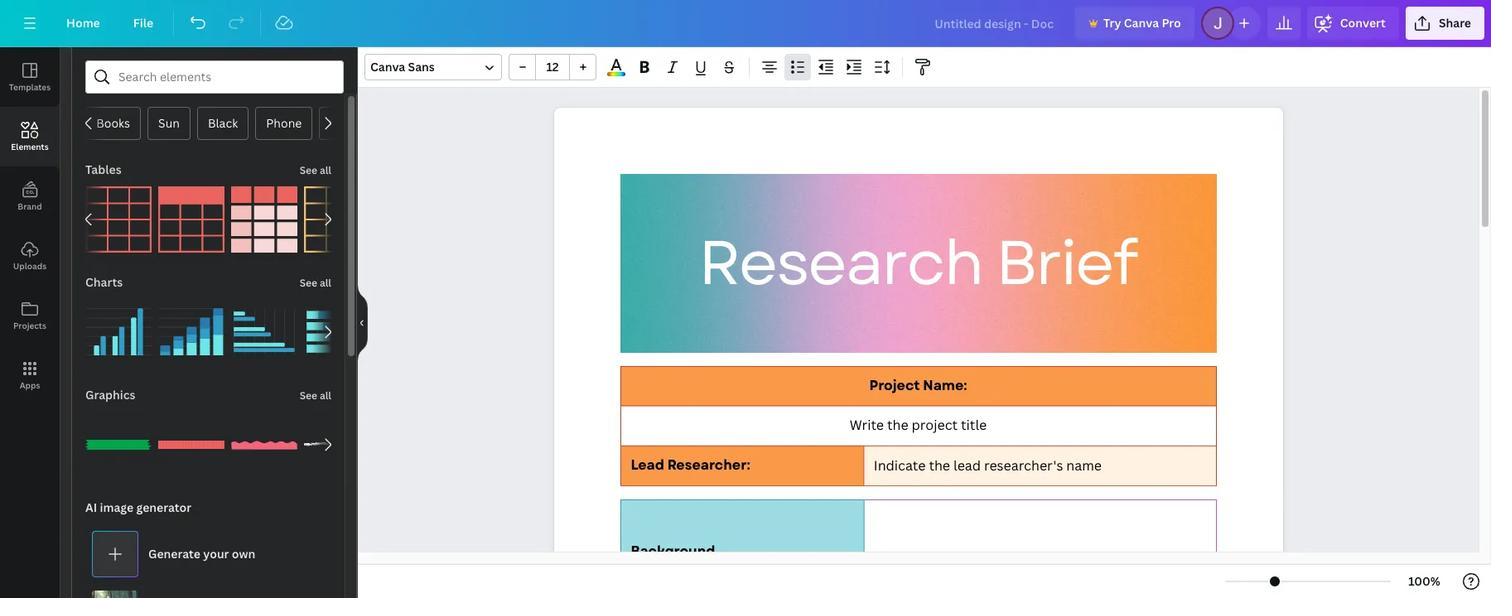 Task type: vqa. For each thing, say whether or not it's contained in the screenshot.
Orange Illustrated Happy Thanksgiving Instagram Post group
no



Task type: describe. For each thing, give the bounding box(es) containing it.
all for tables
[[320, 163, 331, 177]]

convert button
[[1307, 7, 1399, 40]]

apps button
[[0, 345, 60, 405]]

see for charts
[[300, 276, 317, 290]]

main menu bar
[[0, 0, 1491, 47]]

side panel tab list
[[0, 47, 60, 405]]

see for graphics
[[300, 388, 317, 403]]

research brief
[[698, 219, 1136, 308]]

color range image
[[607, 72, 625, 76]]

file
[[133, 15, 153, 31]]

ai image generator
[[85, 499, 192, 515]]

2 add this table to the canvas image from the left
[[158, 186, 224, 253]]

graphics button
[[84, 379, 137, 412]]

posters
[[376, 115, 418, 131]]

try canva pro
[[1103, 15, 1181, 31]]

ai
[[85, 499, 97, 515]]

wanted posters
[[330, 115, 418, 131]]

3 add this table to the canvas image from the left
[[231, 186, 297, 253]]

templates button
[[0, 47, 60, 107]]

generator
[[136, 499, 192, 515]]

uploads
[[13, 260, 47, 272]]

phone
[[266, 115, 302, 131]]

graphics
[[85, 387, 135, 403]]

see all button for charts
[[298, 266, 333, 299]]

canva inside "popup button"
[[370, 59, 405, 75]]

pro
[[1162, 15, 1181, 31]]

apps
[[20, 379, 40, 391]]

see all for charts
[[300, 276, 331, 290]]

file button
[[120, 7, 167, 40]]

charts
[[85, 274, 123, 290]]

100%
[[1408, 573, 1440, 589]]

convert
[[1340, 15, 1386, 31]]

try
[[1103, 15, 1121, 31]]

see all for graphics
[[300, 388, 331, 403]]

wanted posters button
[[319, 107, 429, 140]]

4 add this table to the canvas image from the left
[[304, 186, 370, 253]]

Research Brief text field
[[554, 108, 1283, 598]]

1 add this table to the canvas image from the left
[[85, 186, 152, 253]]

your
[[203, 546, 229, 562]]

see all for tables
[[300, 163, 331, 177]]

phone button
[[255, 107, 313, 140]]

try canva pro button
[[1075, 7, 1194, 40]]

playful decorative wavy banner image
[[231, 412, 297, 478]]

home
[[66, 15, 100, 31]]

tables
[[85, 162, 121, 177]]

tables button
[[84, 153, 123, 186]]

100% button
[[1397, 568, 1451, 595]]

canva sans button
[[364, 54, 502, 80]]



Task type: locate. For each thing, give the bounding box(es) containing it.
see all button left hide "image"
[[298, 266, 333, 299]]

projects
[[13, 320, 46, 331]]

hide image
[[357, 283, 368, 362]]

2 all from the top
[[320, 276, 331, 290]]

Design title text field
[[921, 7, 1068, 40]]

1 vertical spatial canva
[[370, 59, 405, 75]]

2 vertical spatial see all button
[[298, 379, 333, 412]]

all down wanted at the left of the page
[[320, 163, 331, 177]]

1 see from the top
[[300, 163, 317, 177]]

– – number field
[[541, 59, 564, 75]]

all for charts
[[320, 276, 331, 290]]

sun
[[158, 115, 180, 131]]

canva
[[1124, 15, 1159, 31], [370, 59, 405, 75]]

0 vertical spatial see all button
[[298, 153, 333, 186]]

see all button for tables
[[298, 153, 333, 186]]

0 vertical spatial see all
[[300, 163, 331, 177]]

brand button
[[0, 166, 60, 226]]

2 vertical spatial all
[[320, 388, 331, 403]]

see all up torn paper banner with space for text image
[[300, 388, 331, 403]]

brief
[[995, 219, 1136, 308]]

canva right try
[[1124, 15, 1159, 31]]

elements
[[11, 141, 49, 152]]

books button
[[85, 107, 141, 140]]

0 vertical spatial all
[[320, 163, 331, 177]]

generate
[[148, 546, 200, 562]]

1 horizontal spatial canva
[[1124, 15, 1159, 31]]

black
[[208, 115, 238, 131]]

see all button
[[298, 153, 333, 186], [298, 266, 333, 299], [298, 379, 333, 412]]

see all left hide "image"
[[300, 276, 331, 290]]

Search elements search field
[[118, 61, 311, 93]]

see for tables
[[300, 163, 317, 177]]

sans
[[408, 59, 435, 75]]

uploads button
[[0, 226, 60, 286]]

see all down phone button
[[300, 163, 331, 177]]

see all button down phone button
[[298, 153, 333, 186]]

2 see all button from the top
[[298, 266, 333, 299]]

1 vertical spatial see
[[300, 276, 317, 290]]

1 all from the top
[[320, 163, 331, 177]]

share button
[[1406, 7, 1484, 40]]

see all
[[300, 163, 331, 177], [300, 276, 331, 290], [300, 388, 331, 403]]

all for graphics
[[320, 388, 331, 403]]

see
[[300, 163, 317, 177], [300, 276, 317, 290], [300, 388, 317, 403]]

wanted
[[330, 115, 373, 131]]

2 see from the top
[[300, 276, 317, 290]]

see down phone button
[[300, 163, 317, 177]]

0 vertical spatial see
[[300, 163, 317, 177]]

charts button
[[84, 266, 124, 299]]

see left hide "image"
[[300, 276, 317, 290]]

0 horizontal spatial canva
[[370, 59, 405, 75]]

share
[[1439, 15, 1471, 31]]

books
[[96, 115, 130, 131]]

3 all from the top
[[320, 388, 331, 403]]

1 vertical spatial see all
[[300, 276, 331, 290]]

group
[[509, 54, 596, 80], [85, 289, 152, 365], [158, 289, 224, 365], [231, 289, 297, 365], [304, 299, 370, 365], [85, 402, 152, 478], [158, 412, 224, 478], [231, 412, 297, 478], [304, 412, 370, 478]]

all left hide "image"
[[320, 276, 331, 290]]

home link
[[53, 7, 113, 40]]

torn paper banner with space for text image
[[304, 412, 370, 478]]

add this table to the canvas image
[[85, 186, 152, 253], [158, 186, 224, 253], [231, 186, 297, 253], [304, 186, 370, 253]]

all
[[320, 163, 331, 177], [320, 276, 331, 290], [320, 388, 331, 403]]

research
[[698, 219, 982, 308]]

see all button right playful decorative wavy banner "image"
[[298, 379, 333, 412]]

sun button
[[147, 107, 190, 140]]

canva sans
[[370, 59, 435, 75]]

0 vertical spatial canva
[[1124, 15, 1159, 31]]

3 see all from the top
[[300, 388, 331, 403]]

image
[[100, 499, 133, 515]]

2 vertical spatial see
[[300, 388, 317, 403]]

brand
[[18, 200, 42, 212]]

elements button
[[0, 107, 60, 166]]

see up torn paper banner with space for text image
[[300, 388, 317, 403]]

playful decorative ribbon banner image
[[85, 412, 152, 478]]

2 vertical spatial see all
[[300, 388, 331, 403]]

easter banner image
[[158, 412, 224, 478]]

own
[[232, 546, 255, 562]]

see all button for graphics
[[298, 379, 333, 412]]

all up torn paper banner with space for text image
[[320, 388, 331, 403]]

templates
[[9, 81, 51, 93]]

projects button
[[0, 286, 60, 345]]

2 see all from the top
[[300, 276, 331, 290]]

1 vertical spatial see all button
[[298, 266, 333, 299]]

black button
[[197, 107, 249, 140]]

generate your own
[[148, 546, 255, 562]]

1 see all button from the top
[[298, 153, 333, 186]]

3 see all button from the top
[[298, 379, 333, 412]]

1 vertical spatial all
[[320, 276, 331, 290]]

canva inside button
[[1124, 15, 1159, 31]]

3 see from the top
[[300, 388, 317, 403]]

1 see all from the top
[[300, 163, 331, 177]]

canva left the sans
[[370, 59, 405, 75]]



